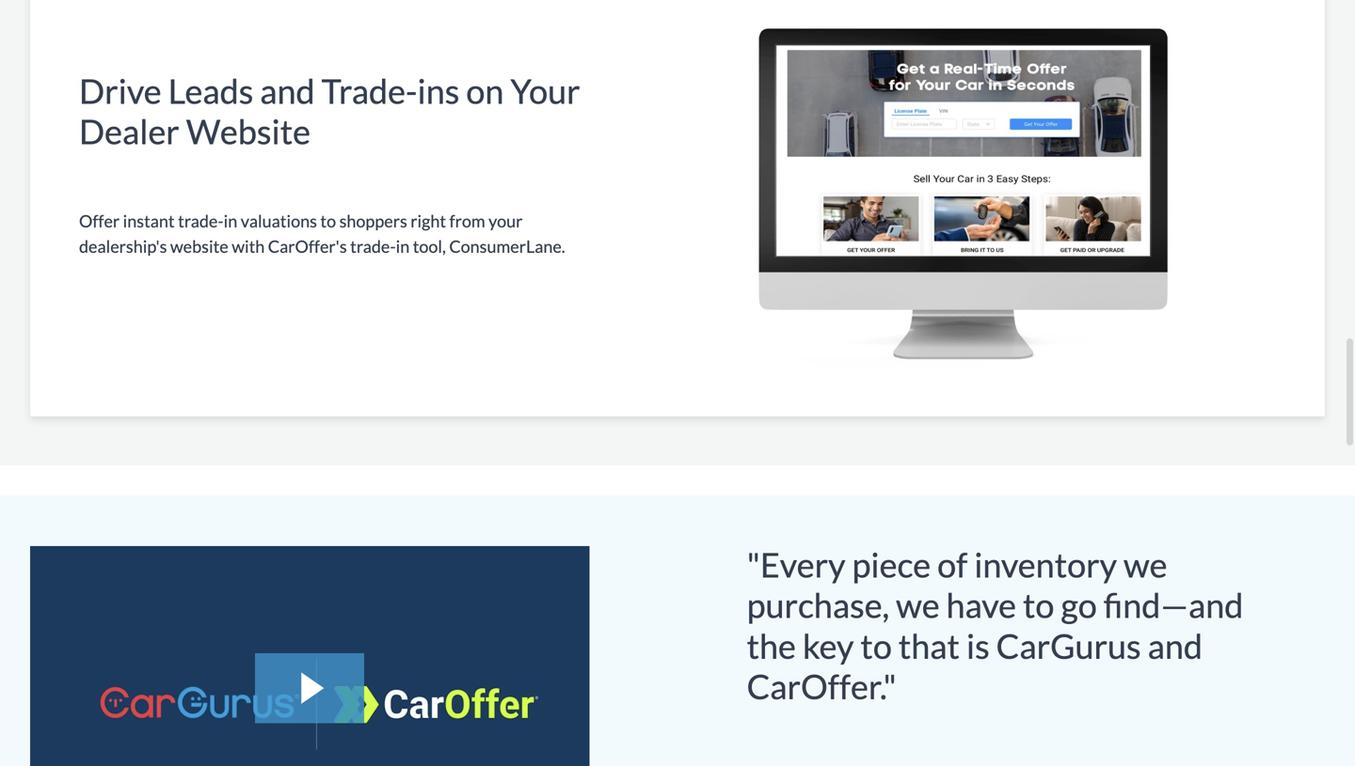 Task type: vqa. For each thing, say whether or not it's contained in the screenshot.
is
yes



Task type: locate. For each thing, give the bounding box(es) containing it.
your
[[489, 211, 523, 231]]

and up website
[[260, 71, 315, 111]]

we
[[1124, 545, 1167, 585], [896, 586, 940, 626]]

and
[[260, 71, 315, 111], [1148, 626, 1203, 667]]

drive
[[79, 71, 162, 111]]

piece
[[852, 545, 931, 585]]

the
[[747, 626, 796, 667]]

1 horizontal spatial to
[[861, 626, 892, 667]]

we up "find—and"
[[1124, 545, 1167, 585]]

"every
[[747, 545, 846, 585]]

leads
[[168, 71, 253, 111]]

and down "find—and"
[[1148, 626, 1203, 667]]

website
[[186, 111, 311, 152]]

video element
[[30, 547, 589, 767]]

drive leads and trade-ins on your dealer website
[[79, 71, 580, 152]]

trade-
[[178, 211, 224, 231], [350, 236, 396, 257]]

trade- up website
[[178, 211, 224, 231]]

tool,
[[413, 236, 446, 257]]

in up with
[[224, 211, 237, 231]]

1 vertical spatial and
[[1148, 626, 1203, 667]]

offer instant trade-in valuations to shoppers right from your dealership's website with caroffer's trade-in tool, consumerlane.
[[79, 211, 568, 257]]

cargurus-caroffer testimonial video thumbnail image
[[30, 547, 589, 767], [30, 547, 589, 767]]

0 horizontal spatial to
[[320, 211, 336, 231]]

in left tool,
[[396, 236, 410, 257]]

go
[[1061, 586, 1097, 626]]

1 vertical spatial trade-
[[350, 236, 396, 257]]

to left go
[[1023, 586, 1054, 626]]

in
[[224, 211, 237, 231], [396, 236, 410, 257]]

to
[[320, 211, 336, 231], [1023, 586, 1054, 626], [861, 626, 892, 667]]

that
[[899, 626, 960, 667]]

0 vertical spatial and
[[260, 71, 315, 111]]

0 horizontal spatial in
[[224, 211, 237, 231]]

find—and
[[1104, 586, 1243, 626]]

1 horizontal spatial we
[[1124, 545, 1167, 585]]

we up "that"
[[896, 586, 940, 626]]

0 vertical spatial trade-
[[178, 211, 224, 231]]

your
[[510, 71, 580, 111]]

1 horizontal spatial trade-
[[350, 236, 396, 257]]

1 horizontal spatial and
[[1148, 626, 1203, 667]]

website
[[170, 236, 228, 257]]

dealer
[[79, 111, 180, 152]]

1 horizontal spatial in
[[396, 236, 410, 257]]

is
[[966, 626, 990, 667]]

inventory
[[974, 545, 1117, 585]]

offer
[[79, 211, 120, 231]]

to right key
[[861, 626, 892, 667]]

instant
[[123, 211, 175, 231]]

1 vertical spatial in
[[396, 236, 410, 257]]

0 horizontal spatial and
[[260, 71, 315, 111]]

caroffer's
[[268, 236, 347, 257]]

and inside the drive leads and trade-ins on your dealer website
[[260, 71, 315, 111]]

and inside "every piece of inventory we purchase, we have to go find—and the key to that is cargurus and caroffer."
[[1148, 626, 1203, 667]]

to up "caroffer's"
[[320, 211, 336, 231]]

trade- down shoppers
[[350, 236, 396, 257]]

cargurus
[[996, 626, 1141, 667]]



Task type: describe. For each thing, give the bounding box(es) containing it.
dealership's
[[79, 236, 167, 257]]

0 vertical spatial in
[[224, 211, 237, 231]]

shoppers
[[339, 211, 407, 231]]

right
[[411, 211, 446, 231]]

2 horizontal spatial to
[[1023, 586, 1054, 626]]

"every piece of inventory we purchase, we have to go find—and the key to that is cargurus and caroffer."
[[747, 545, 1243, 707]]

with
[[232, 236, 265, 257]]

key
[[803, 626, 854, 667]]

0 horizontal spatial trade-
[[178, 211, 224, 231]]

trade-
[[321, 71, 417, 111]]

of
[[937, 545, 968, 585]]

consumerlane.
[[449, 236, 565, 257]]

from
[[449, 211, 485, 231]]

ins
[[417, 71, 460, 111]]

0 horizontal spatial we
[[896, 586, 940, 626]]

to inside "offer instant trade-in valuations to shoppers right from your dealership's website with caroffer's trade-in tool, consumerlane."
[[320, 211, 336, 231]]

purchase,
[[747, 586, 889, 626]]

on
[[466, 71, 504, 111]]

caroffer."
[[747, 667, 897, 707]]

laptop consumerlane image
[[668, 11, 1257, 368]]

valuations
[[241, 211, 317, 231]]

have
[[946, 586, 1016, 626]]



